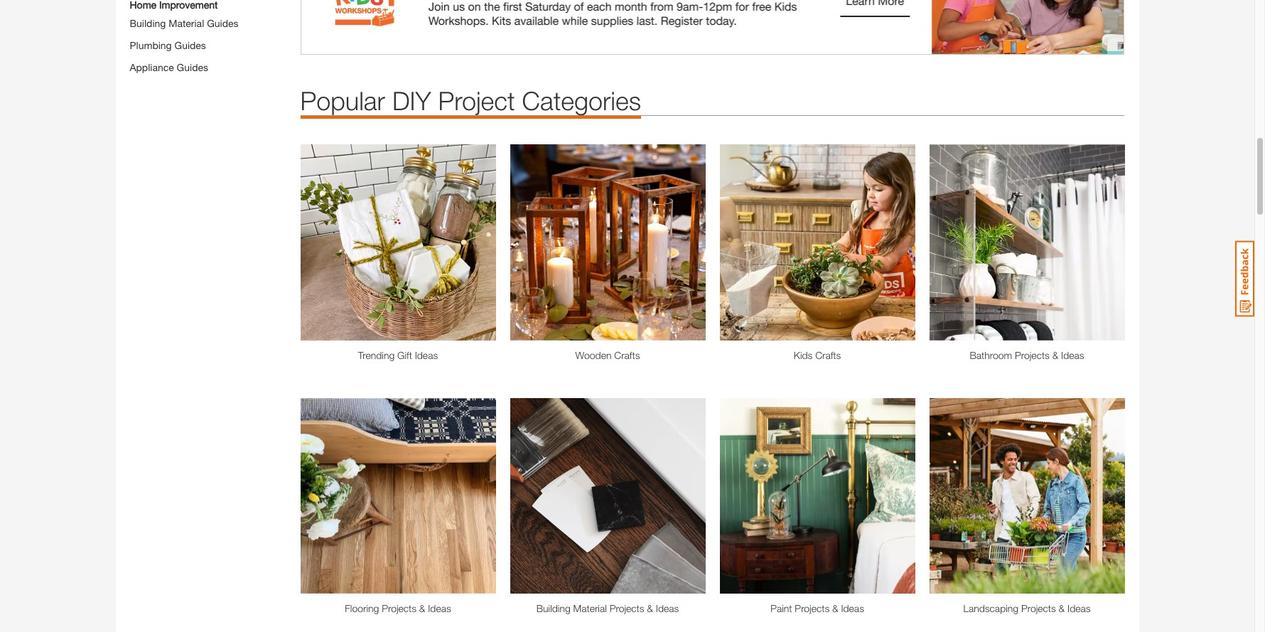 Task type: vqa. For each thing, say whether or not it's contained in the screenshot.
Bathroom Projects & Ideas's Ideas
yes



Task type: describe. For each thing, give the bounding box(es) containing it.
ideas inside trending gift ideas link
[[415, 349, 438, 361]]

wooden crafts link
[[510, 348, 706, 363]]

appliance guides
[[130, 61, 208, 73]]

paint
[[771, 603, 792, 615]]

projects for paint projects & ideas
[[795, 603, 830, 615]]

feedback link image
[[1236, 240, 1255, 317]]

ideas for flooring projects & ideas
[[428, 603, 451, 615]]

material for guides
[[169, 17, 204, 29]]

kids workshops are back in store - join us the first saturday of each month from 9am – 12pm for free kids workshops. register today. image
[[300, 0, 1125, 55]]

projects for bathroom projects & ideas
[[1015, 349, 1050, 361]]

landscaping projects & ideas image
[[930, 398, 1125, 594]]

kids crafts link
[[720, 348, 916, 363]]

projects for flooring projects & ideas
[[382, 603, 417, 615]]

plumbing
[[130, 39, 172, 51]]

ideas for paint projects & ideas
[[842, 603, 865, 615]]

project
[[438, 86, 515, 116]]

popular diy project categories
[[300, 86, 641, 116]]

building material projects & ideas
[[537, 602, 679, 614]]

bathroom
[[970, 349, 1013, 361]]

trending gift ideas link
[[300, 348, 496, 363]]

kids crafts
[[794, 349, 841, 361]]

landscaping projects & ideas
[[964, 603, 1091, 615]]

trending gift ideas
[[358, 349, 438, 361]]

landscaping projects & ideas link
[[930, 601, 1125, 616]]

kids
[[794, 349, 813, 361]]

wooden crafts
[[576, 349, 640, 361]]

paint projects & ideas
[[771, 603, 865, 615]]

building material guides
[[130, 17, 239, 29]]

flooring projects & ideas link
[[300, 601, 496, 616]]



Task type: locate. For each thing, give the bounding box(es) containing it.
wooden
[[576, 349, 612, 361]]

0 horizontal spatial crafts
[[615, 349, 640, 361]]

building material projects & ideas image
[[510, 398, 706, 594]]

1 horizontal spatial material
[[574, 602, 607, 614]]

1 vertical spatial material
[[574, 602, 607, 614]]

flooring
[[345, 603, 379, 615]]

building material projects & ideas link
[[510, 601, 706, 616]]

trending
[[358, 349, 395, 361]]

ideas inside building material projects & ideas link
[[656, 602, 679, 614]]

ideas inside the 'landscaping projects & ideas' link
[[1068, 603, 1091, 615]]

guides
[[207, 17, 239, 29], [175, 39, 206, 51], [177, 61, 208, 73]]

projects for landscaping projects & ideas
[[1022, 603, 1056, 615]]

flooring projects & ideas
[[345, 603, 451, 615]]

ideas inside flooring projects & ideas link
[[428, 603, 451, 615]]

building
[[130, 17, 166, 29], [537, 602, 571, 614]]

appliance
[[130, 61, 174, 73]]

plumbing guides
[[130, 39, 206, 51]]

bathroom projects & ideas
[[970, 349, 1085, 361]]

ideas
[[415, 349, 438, 361], [1062, 349, 1085, 361], [656, 602, 679, 614], [428, 603, 451, 615], [842, 603, 865, 615], [1068, 603, 1091, 615]]

building material guides link
[[130, 17, 239, 29]]

crafts
[[615, 349, 640, 361], [816, 349, 841, 361]]

crafts right kids in the bottom right of the page
[[816, 349, 841, 361]]

&
[[1053, 349, 1059, 361], [647, 602, 653, 614], [419, 603, 425, 615], [833, 603, 839, 615], [1059, 603, 1065, 615]]

0 vertical spatial building
[[130, 17, 166, 29]]

1 vertical spatial building
[[537, 602, 571, 614]]

1 horizontal spatial building
[[537, 602, 571, 614]]

bathroom projects & ideas image
[[930, 145, 1125, 341]]

ideas for landscaping projects & ideas
[[1068, 603, 1091, 615]]

categories
[[522, 86, 641, 116]]

flooring projects & ideas image
[[300, 398, 496, 594]]

ideas for bathroom projects & ideas
[[1062, 349, 1085, 361]]

& for flooring projects & ideas
[[419, 603, 425, 615]]

trending gift ideas image
[[300, 145, 496, 341]]

guides up appliance guides
[[207, 17, 239, 29]]

building for building material guides
[[130, 17, 166, 29]]

1 crafts from the left
[[615, 349, 640, 361]]

appliance guides link
[[130, 61, 208, 73]]

guides for appliance guides
[[177, 61, 208, 73]]

0 horizontal spatial building
[[130, 17, 166, 29]]

crafts for wooden crafts
[[615, 349, 640, 361]]

& for bathroom projects & ideas
[[1053, 349, 1059, 361]]

paint projects & ideas link
[[720, 601, 916, 616]]

ideas inside bathroom projects & ideas link
[[1062, 349, 1085, 361]]

guides down the building material guides "link" on the left
[[175, 39, 206, 51]]

paint projects & ideas image
[[720, 398, 916, 594]]

building for building material projects & ideas
[[537, 602, 571, 614]]

kids crafts image
[[720, 145, 916, 341]]

guides down plumbing guides link
[[177, 61, 208, 73]]

landscaping
[[964, 603, 1019, 615]]

diy wood projects image
[[510, 145, 706, 341]]

guides for plumbing guides
[[175, 39, 206, 51]]

0 vertical spatial material
[[169, 17, 204, 29]]

2 crafts from the left
[[816, 349, 841, 361]]

0 horizontal spatial material
[[169, 17, 204, 29]]

& for paint projects & ideas
[[833, 603, 839, 615]]

gift
[[398, 349, 412, 361]]

& for landscaping projects & ideas
[[1059, 603, 1065, 615]]

crafts for kids crafts
[[816, 349, 841, 361]]

1 horizontal spatial crafts
[[816, 349, 841, 361]]

material for projects
[[574, 602, 607, 614]]

bathroom projects & ideas link
[[930, 348, 1125, 363]]

ideas inside paint projects & ideas link
[[842, 603, 865, 615]]

crafts right wooden
[[615, 349, 640, 361]]

material
[[169, 17, 204, 29], [574, 602, 607, 614]]

1 vertical spatial guides
[[175, 39, 206, 51]]

2 vertical spatial guides
[[177, 61, 208, 73]]

projects
[[1015, 349, 1050, 361], [610, 602, 645, 614], [382, 603, 417, 615], [795, 603, 830, 615], [1022, 603, 1056, 615]]

diy
[[392, 86, 431, 116]]

0 vertical spatial guides
[[207, 17, 239, 29]]

plumbing guides link
[[130, 39, 206, 51]]

popular
[[300, 86, 385, 116]]



